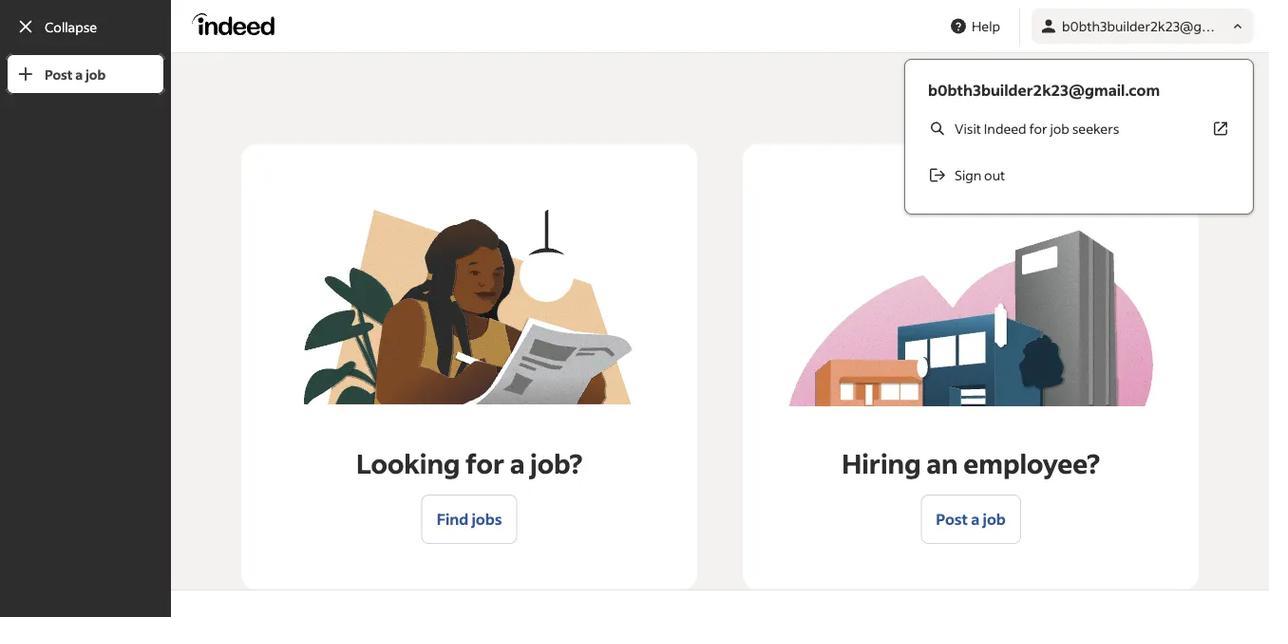Task type: locate. For each thing, give the bounding box(es) containing it.
a
[[75, 66, 83, 83], [510, 446, 525, 480], [971, 510, 980, 529]]

1 vertical spatial post a job link
[[921, 495, 1021, 544]]

0 vertical spatial post
[[45, 66, 73, 83]]

2 looking for a job? image from the top
[[304, 210, 634, 405]]

find jobs
[[437, 510, 502, 529]]

looking for a job? image
[[304, 190, 635, 424], [304, 210, 634, 405]]

job
[[86, 66, 106, 83], [1050, 120, 1070, 137], [983, 510, 1006, 529]]

post
[[45, 66, 73, 83], [936, 510, 968, 529]]

1 vertical spatial job
[[1050, 120, 1070, 137]]

employee?
[[964, 446, 1100, 480]]

b0bth3builder2k23@gmail.com button
[[1032, 9, 1257, 44]]

sign out
[[955, 167, 1006, 184]]

1 hiring an employee? image from the top
[[789, 213, 1154, 424]]

post a job down hiring an employee? on the bottom right
[[936, 510, 1006, 529]]

0 vertical spatial b0bth3builder2k23@gmail.com
[[1062, 18, 1257, 35]]

job left "seekers"
[[1050, 120, 1070, 137]]

1 vertical spatial for
[[466, 446, 505, 480]]

0 vertical spatial post a job link
[[6, 53, 166, 95]]

seekers
[[1072, 120, 1120, 137]]

jobs
[[472, 510, 502, 529]]

visit indeed for job seekers link
[[921, 109, 1238, 148]]

visit
[[955, 120, 982, 137]]

visit indeed for job seekers
[[955, 120, 1120, 137]]

find
[[437, 510, 469, 529]]

post down collapse
[[45, 66, 73, 83]]

1 horizontal spatial job
[[983, 510, 1006, 529]]

1 horizontal spatial post a job
[[936, 510, 1006, 529]]

post a job link down collapse dropdown button
[[6, 53, 166, 95]]

1 horizontal spatial for
[[1029, 120, 1048, 137]]

an
[[927, 446, 958, 480]]

b0bth3builder2k23@gmail.com
[[1062, 18, 1257, 35], [928, 80, 1160, 100]]

for right "indeed"
[[1029, 120, 1048, 137]]

hiring
[[842, 446, 921, 480]]

post a job down collapse
[[45, 66, 106, 83]]

0 horizontal spatial post
[[45, 66, 73, 83]]

post a job link down hiring an employee? on the bottom right
[[921, 495, 1021, 544]]

post a job link
[[6, 53, 166, 95], [921, 495, 1021, 544]]

post down an at the bottom right
[[936, 510, 968, 529]]

0 vertical spatial for
[[1029, 120, 1048, 137]]

2 horizontal spatial job
[[1050, 120, 1070, 137]]

0 vertical spatial a
[[75, 66, 83, 83]]

2 horizontal spatial a
[[971, 510, 980, 529]]

job down hiring an employee? on the bottom right
[[983, 510, 1006, 529]]

job down collapse dropdown button
[[86, 66, 106, 83]]

a left job? at the left bottom
[[510, 446, 525, 480]]

for up jobs
[[466, 446, 505, 480]]

indeed home image
[[192, 13, 283, 36]]

1 horizontal spatial a
[[510, 446, 525, 480]]

2 vertical spatial a
[[971, 510, 980, 529]]

1 vertical spatial b0bth3builder2k23@gmail.com
[[928, 80, 1160, 100]]

0 vertical spatial job
[[86, 66, 106, 83]]

post a job
[[45, 66, 106, 83], [936, 510, 1006, 529]]

help link
[[942, 9, 1008, 44]]

0 horizontal spatial for
[[466, 446, 505, 480]]

for
[[1029, 120, 1048, 137], [466, 446, 505, 480]]

for inside visit indeed for job seekers "link"
[[1029, 120, 1048, 137]]

0 horizontal spatial post a job link
[[6, 53, 166, 95]]

collapse button
[[6, 6, 166, 48]]

1 vertical spatial a
[[510, 446, 525, 480]]

a down collapse dropdown button
[[75, 66, 83, 83]]

1 vertical spatial post
[[936, 510, 968, 529]]

a down hiring an employee? on the bottom right
[[971, 510, 980, 529]]

sign out link
[[921, 156, 1238, 195]]

0 horizontal spatial post a job
[[45, 66, 106, 83]]

hiring an employee? image
[[789, 213, 1154, 424], [789, 230, 1154, 407]]



Task type: describe. For each thing, give the bounding box(es) containing it.
1 horizontal spatial post
[[936, 510, 968, 529]]

2 hiring an employee? image from the top
[[789, 230, 1154, 407]]

indeed
[[984, 120, 1027, 137]]

1 horizontal spatial post a job link
[[921, 495, 1021, 544]]

1 looking for a job? image from the top
[[304, 190, 635, 424]]

job inside "link"
[[1050, 120, 1070, 137]]

find jobs link
[[422, 495, 517, 544]]

b0bth3builder2k23@gmail.com inside popup button
[[1062, 18, 1257, 35]]

0 horizontal spatial a
[[75, 66, 83, 83]]

job?
[[530, 446, 583, 480]]

collapse
[[45, 18, 97, 35]]

looking for a job?
[[356, 446, 583, 480]]

out
[[984, 167, 1006, 184]]

help
[[972, 18, 1001, 35]]

b0bth3builder2k23@gmail.com inside 'heading'
[[928, 80, 1160, 100]]

0 vertical spatial post a job
[[45, 66, 106, 83]]

looking
[[356, 446, 460, 480]]

2 vertical spatial job
[[983, 510, 1006, 529]]

b0bth3builder2k23@gmail.com heading
[[928, 79, 1230, 102]]

sign
[[955, 167, 982, 184]]

hiring an employee?
[[842, 446, 1100, 480]]

0 horizontal spatial job
[[86, 66, 106, 83]]

1 vertical spatial post a job
[[936, 510, 1006, 529]]



Task type: vqa. For each thing, say whether or not it's contained in the screenshot.
9 button
no



